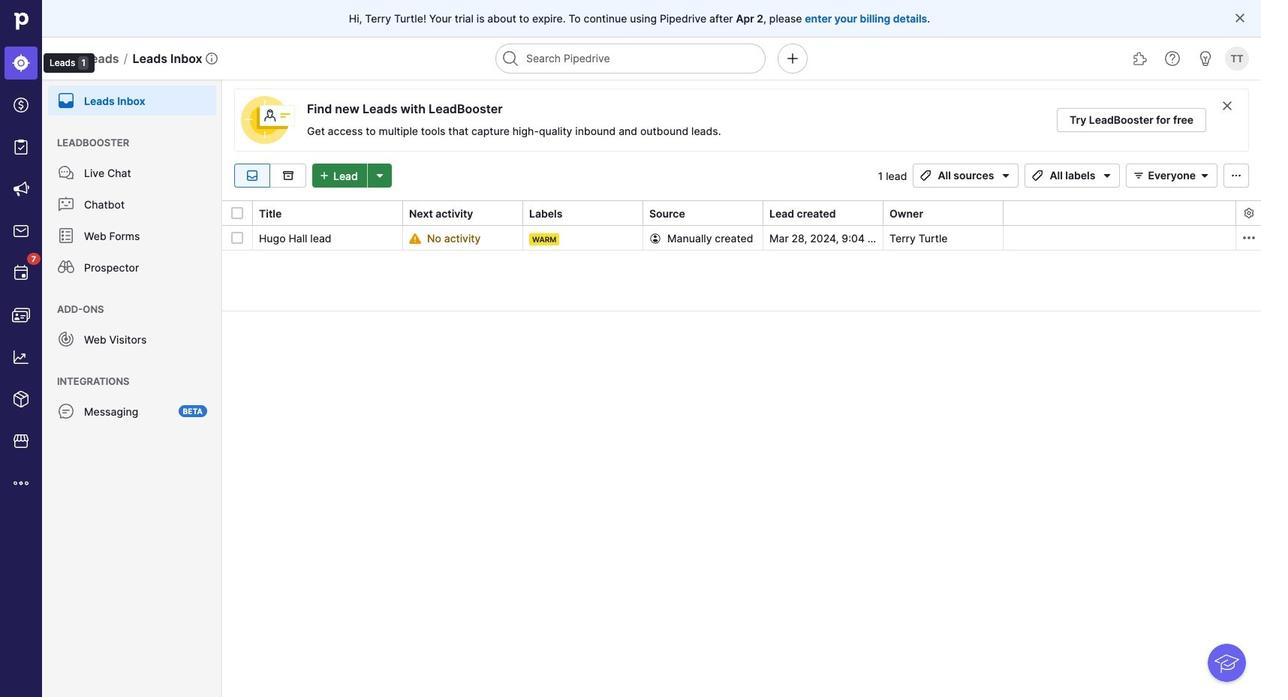 Task type: locate. For each thing, give the bounding box(es) containing it.
1 vertical spatial color undefined image
[[57, 164, 75, 182]]

quick add image
[[784, 50, 802, 68]]

sales inbox image
[[12, 222, 30, 240]]

3 color undefined image from the top
[[57, 195, 75, 213]]

menu item
[[0, 42, 42, 84], [42, 80, 222, 116]]

Search Pipedrive field
[[496, 44, 766, 74]]

color primary image
[[1235, 12, 1247, 24], [1099, 170, 1117, 182], [1131, 170, 1149, 182], [1228, 170, 1246, 182], [650, 232, 662, 244]]

add lead options image
[[371, 170, 389, 182]]

0 vertical spatial color undefined image
[[57, 92, 75, 110]]

grid
[[222, 200, 1262, 698]]

2 vertical spatial color undefined image
[[57, 195, 75, 213]]

add lead element
[[312, 164, 392, 188]]

1 vertical spatial color secondary image
[[1244, 207, 1256, 219]]

0 horizontal spatial color secondary image
[[1222, 100, 1234, 112]]

contacts image
[[12, 306, 30, 324]]

menu
[[0, 0, 95, 698], [42, 80, 222, 698]]

row
[[222, 226, 1262, 253]]

color undefined image
[[57, 92, 75, 110], [57, 164, 75, 182], [57, 195, 75, 213]]

color undefined image
[[57, 227, 75, 245], [57, 258, 75, 276], [12, 264, 30, 282], [57, 331, 75, 349], [57, 403, 75, 421]]

color secondary image
[[1222, 100, 1234, 112], [1244, 207, 1256, 219]]

1 color undefined image from the top
[[57, 92, 75, 110]]

color primary image
[[315, 170, 334, 182], [917, 170, 936, 182], [998, 170, 1016, 182], [1029, 170, 1047, 182], [1197, 170, 1215, 182], [231, 207, 243, 219], [231, 232, 243, 244]]



Task type: vqa. For each thing, say whether or not it's contained in the screenshot.
"Inbox" image
yes



Task type: describe. For each thing, give the bounding box(es) containing it.
archive image
[[279, 170, 297, 182]]

insights image
[[12, 349, 30, 367]]

info image
[[206, 53, 218, 65]]

knowledge center bot, also known as kc bot is an onboarding assistant that allows you to see the list of onboarding items in one place for quick and easy reference. this improves your in-app experience. image
[[1209, 645, 1247, 683]]

quick help image
[[1164, 50, 1182, 68]]

campaigns image
[[12, 180, 30, 198]]

more image
[[12, 475, 30, 493]]

deals image
[[12, 96, 30, 114]]

color primary image inside "add lead" element
[[315, 170, 334, 182]]

2 color undefined image from the top
[[57, 164, 75, 182]]

projects image
[[12, 138, 30, 156]]

inbox image
[[243, 170, 261, 182]]

color secondary image
[[1241, 229, 1259, 247]]

home image
[[10, 10, 32, 32]]

marketplace image
[[12, 433, 30, 451]]

products image
[[12, 391, 30, 409]]

color warning image
[[409, 232, 421, 244]]

menu toggle image
[[57, 50, 75, 68]]

0 vertical spatial color secondary image
[[1222, 100, 1234, 112]]

sales assistant image
[[1197, 50, 1215, 68]]

1 horizontal spatial color secondary image
[[1244, 207, 1256, 219]]

leads image
[[12, 54, 30, 72]]



